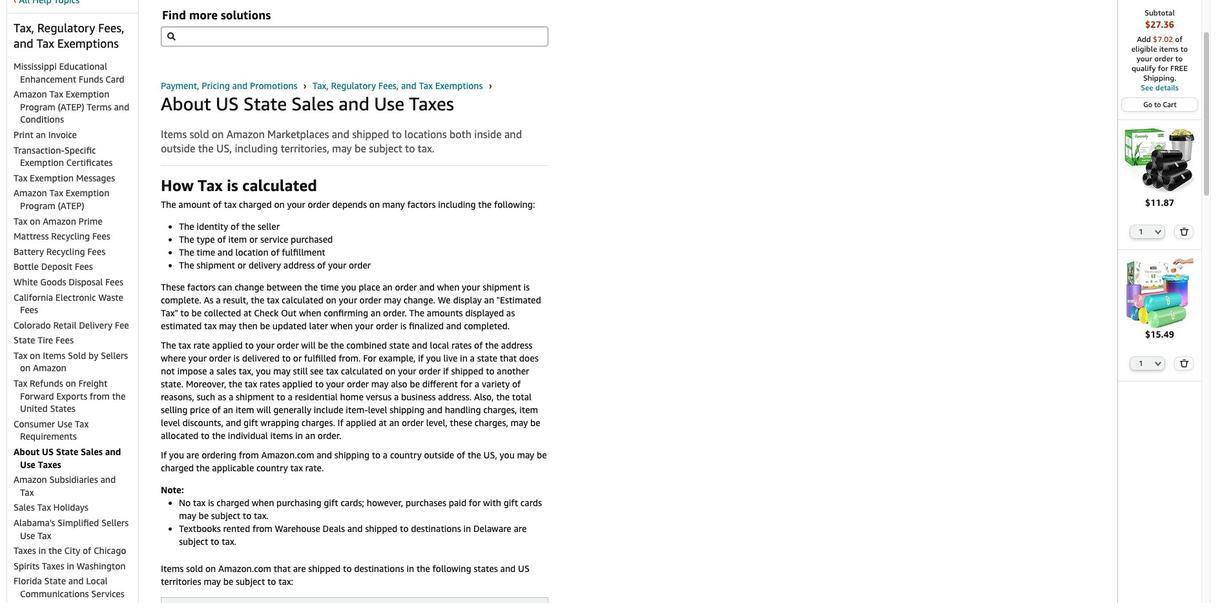 Task type: locate. For each thing, give the bounding box(es) containing it.
you up with
[[500, 449, 515, 460]]

0 vertical spatial 1
[[1139, 227, 1143, 236]]

if inside the tax rate applied to your order will be the combined state and local rates of             the address where your order is delivered to or fulfilled from. for example, if you             live in a state that does not impose a sales tax, you may still see tax calculated             on your order if shipped to another state. moreover, the tax rates applied to your             order may also be different for a variety of reasons, such as a shipment to a residential             home versus a business address. also, the total selling price of an item will generally             include item-level shipping and handling charges, item level discounts, and gift wrapping             charges. if applied at an order level, these charges, may be allocated to the individual             items in an order.
[[338, 417, 343, 428]]

shipment inside these factors can change between the time you place an order and when your shipment          is complete. as a result, the tax calculated on your order may change. we display          an "estimated tax" to be collected at check out when confirming an order. the amounts          displayed as estimated tax may then be updated later when your order is finalized          and completed.
[[483, 281, 521, 292]]

about down payment, on the top left of page
[[161, 93, 211, 114]]

of right identity
[[231, 221, 239, 232]]

on inside items sold on amazon.com that are shipped to destinations in the following states             and us territories may be subject to tax:
[[205, 563, 216, 574]]

states
[[474, 563, 498, 574]]

1 dropdown image from the top
[[1155, 229, 1162, 234]]

is inside note: no tax is charged when purchasing gift cards; however, purchases paid for with gift                      cards may be subject to tax. textbooks rented from warehouse deals and shipped to destinations in delaware are subject to tax.
[[208, 497, 214, 508]]

you left place
[[341, 281, 356, 292]]

be right territories
[[223, 576, 233, 587]]

see details
[[1141, 83, 1179, 92]]

change.
[[404, 294, 435, 305]]

the inside items sold on amazon.com that are shipped to destinations in the following states             and us territories may be subject to tax:
[[417, 563, 430, 574]]

order. inside these factors can change between the time you place an order and when your shipment          is complete. as a result, the tax calculated on your order may change. we display          an "estimated tax" to be collected at check out when confirming an order. the amounts          displayed as estimated tax may then be updated later when your order is finalized          and completed.
[[383, 307, 407, 318]]

will
[[301, 340, 316, 351], [257, 404, 271, 415]]

1 vertical spatial recycling
[[46, 246, 85, 257]]

collected
[[204, 307, 241, 318]]

2 program from the top
[[20, 200, 55, 211]]

residential
[[295, 391, 338, 402]]

invoice
[[48, 129, 77, 140]]

tax. down locations
[[418, 142, 435, 155]]

battery recycling fees link
[[14, 246, 105, 257]]

is up tax,
[[233, 353, 240, 363]]

gift up individual
[[244, 417, 258, 428]]

purchased
[[291, 234, 333, 245]]

tax right no
[[193, 497, 206, 508]]

0 vertical spatial dropdown image
[[1155, 229, 1162, 234]]

that
[[500, 353, 517, 363], [274, 563, 291, 574]]

1 horizontal spatial us
[[216, 93, 239, 114]]

delaware
[[473, 523, 511, 534]]

0 horizontal spatial state
[[389, 340, 410, 351]]

state down promotions
[[244, 93, 287, 114]]

regulatory
[[37, 21, 95, 35], [331, 80, 376, 91]]

the
[[161, 199, 176, 210], [179, 221, 194, 232], [179, 234, 194, 245], [179, 247, 194, 258], [179, 260, 194, 270], [409, 307, 424, 318], [161, 340, 176, 351]]

you
[[341, 281, 356, 292], [426, 353, 441, 363], [256, 365, 271, 376], [169, 449, 184, 460], [500, 449, 515, 460]]

1 horizontal spatial will
[[301, 340, 316, 351]]

an inside mississippi educational enhancement funds card amazon tax exemption program (atep) terms and conditions print an invoice transaction-specific exemption certificates tax exemption messages amazon tax exemption program (atep) tax on amazon prime mattress recycling fees battery recycling fees bottle deposit fees white goods disposal fees california electronic waste fees colorado retail delivery fee state tire fees tax on items sold by sellers on amazon tax refunds on freight forward exports from the united states consumer use tax requirements about us state sales and use taxes amazon subsidiaries and tax sales tax holidays alabama's simplified sellers use tax taxes in the city of chicago spirits taxes in washington florida state and local communications services taxes
[[36, 129, 46, 140]]

that up "tax:"
[[274, 563, 291, 574]]

taxes down the 'florida'
[[20, 601, 42, 603]]

1 vertical spatial as
[[218, 391, 226, 402]]

your inside of eligible items to your order to qualify for free shipping.
[[1137, 54, 1152, 63]]

the inside these factors can change between the time you place an order and when your shipment          is complete. as a result, the tax calculated on your order may change. we display          an "estimated tax" to be collected at check out when confirming an order. the amounts          displayed as estimated tax may then be updated later when your order is finalized          and completed.
[[409, 307, 424, 318]]

2 vertical spatial from
[[252, 523, 272, 534]]

variety
[[482, 378, 510, 389]]

0 horizontal spatial including
[[235, 142, 278, 155]]

and left location
[[218, 247, 233, 258]]

is inside the tax rate applied to your order will be the combined state and local rates of             the address where your order is delivered to or fulfilled from. for example, if you             live in a state that does not impose a sales tax, you may still see tax calculated             on your order if shipped to another state. moreover, the tax rates applied to your             order may also be different for a variety of reasons, such as a shipment to a residential             home versus a business address. also, the total selling price of an item will generally             include item-level shipping and handling charges, item level discounts, and gift wrapping             charges. if applied at an order level, these charges, may be allocated to the individual             items in an order.
[[233, 353, 240, 363]]

and inside items sold on amazon.com that are shipped to destinations in the following states             and us territories may be subject to tax:
[[500, 563, 516, 574]]

0 horizontal spatial as
[[218, 391, 226, 402]]

discounts,
[[182, 417, 223, 428]]

1 horizontal spatial that
[[500, 353, 517, 363]]

a up also,
[[475, 378, 479, 389]]

0 vertical spatial us,
[[216, 142, 232, 155]]

0 horizontal spatial or
[[237, 260, 246, 270]]

amazon subsidiaries and tax link
[[14, 474, 116, 498]]

0 horizontal spatial about
[[14, 446, 40, 457]]

the inside the items sold on amazon marketplaces and shipped to locations both inside and outside             the us, including territories, may be subject to tax.
[[198, 142, 214, 155]]

is up "estimated
[[523, 281, 530, 292]]

shipping inside if you are ordering from amazon.com and shipping to a country outside of the us,             you may be charged the applicable country tax rate.
[[334, 449, 369, 460]]

tax
[[224, 199, 236, 210], [267, 294, 279, 305], [204, 320, 217, 331], [178, 340, 191, 351], [326, 365, 339, 376], [245, 378, 257, 389], [290, 462, 303, 473], [193, 497, 206, 508]]

1 vertical spatial calculated
[[282, 294, 323, 305]]

1 1 from the top
[[1139, 227, 1143, 236]]

1 vertical spatial factors
[[187, 281, 216, 292]]

shipped left locations
[[352, 128, 389, 141]]

1 horizontal spatial destinations
[[411, 523, 461, 534]]

(atep)
[[58, 101, 84, 112], [58, 200, 84, 211]]

amazon.com up rate.
[[261, 449, 314, 460]]

› up inside
[[489, 80, 492, 91]]

shipping
[[390, 404, 425, 415], [334, 449, 369, 460]]

0 horizontal spatial tax.
[[222, 536, 236, 547]]

order up combined
[[376, 320, 398, 331]]

the left following
[[417, 563, 430, 574]]

are up "tax:"
[[293, 563, 306, 574]]

may right territories,
[[332, 142, 352, 155]]

sales
[[216, 365, 236, 376]]

tax refunds on freight forward exports from the united states link
[[14, 378, 126, 414]]

be up how tax is calculated the amount of tax charged on your order depends on many factors including the following:
[[355, 142, 366, 155]]

0 vertical spatial if
[[418, 353, 424, 363]]

2 vertical spatial charged
[[217, 497, 249, 508]]

us, up with
[[483, 449, 497, 460]]

address inside the tax rate applied to your order will be the combined state and local rates of             the address where your order is delivered to or fulfilled from. for example, if you             live in a state that does not impose a sales tax, you may still see tax calculated             on your order if shipped to another state. moreover, the tax rates applied to your             order may also be different for a variety of reasons, such as a shipment to a residential             home versus a business address. also, the total selling price of an item will generally             include item-level shipping and handling charges, item level discounts, and gift wrapping             charges. if applied at an order level, these charges, may be allocated to the individual             items in an order.
[[501, 340, 532, 351]]

2 vertical spatial sales
[[14, 502, 35, 513]]

subject up rented
[[211, 510, 240, 521]]

tax down state tire fees link
[[14, 350, 27, 361]]

outside inside if you are ordering from amazon.com and shipping to a country outside of the us,             you may be charged the applicable country tax rate.
[[424, 449, 454, 460]]

of right $7.02
[[1175, 34, 1182, 44]]

tax, regulatory fees, and tax exemptions
[[14, 21, 124, 50]]

certificates
[[66, 157, 113, 168]]

1 vertical spatial sales
[[81, 446, 103, 457]]

add
[[1137, 34, 1151, 44]]

1 left delete image
[[1139, 227, 1143, 236]]

us inside mississippi educational enhancement funds card amazon tax exemption program (atep) terms and conditions print an invoice transaction-specific exemption certificates tax exemption messages amazon tax exemption program (atep) tax on amazon prime mattress recycling fees battery recycling fees bottle deposit fees white goods disposal fees california electronic waste fees colorado retail delivery fee state tire fees tax on items sold by sellers on amazon tax refunds on freight forward exports from the united states consumer use tax requirements about us state sales and use taxes amazon subsidiaries and tax sales tax holidays alabama's simplified sellers use tax taxes in the city of chicago spirits taxes in washington florida state and local communications services taxes
[[42, 446, 54, 457]]

another
[[497, 365, 529, 376]]

payment, pricing and promotions › tax, regulatory fees, and tax exemptions ›
[[161, 80, 494, 91]]

the identity of the seller the type of item or service purchased the time and location of fulfillment the shipment or delivery address of your order
[[179, 221, 371, 270]]

payment,
[[161, 80, 199, 91]]

0 vertical spatial charged
[[239, 199, 272, 210]]

in left delaware
[[463, 523, 471, 534]]

an down versus
[[389, 417, 399, 428]]

including down marketplaces
[[235, 142, 278, 155]]

in left following
[[407, 563, 414, 574]]

including inside the items sold on amazon marketplaces and shipped to locations both inside and outside             the us, including territories, may be subject to tax.
[[235, 142, 278, 155]]

1 vertical spatial 1
[[1139, 359, 1143, 368]]

use inside article
[[374, 93, 404, 114]]

for inside the tax rate applied to your order will be the combined state and local rates of             the address where your order is delivered to or fulfilled from. for example, if you             live in a state that does not impose a sales tax, you may still see tax calculated             on your order if shipped to another state. moreover, the tax rates applied to your             order may also be different for a variety of reasons, such as a shipment to a residential             home versus a business address. also, the total selling price of an item will generally             include item-level shipping and handling charges, item level discounts, and gift wrapping             charges. if applied at an order level, these charges, may be allocated to the individual             items in an order.
[[460, 378, 472, 389]]

1 vertical spatial that
[[274, 563, 291, 574]]

charged
[[239, 199, 272, 210], [161, 462, 194, 473], [217, 497, 249, 508]]

and inside the identity of the seller the type of item or service purchased the time and location of fulfillment the shipment or delivery address of your order
[[218, 247, 233, 258]]

2 vertical spatial are
[[293, 563, 306, 574]]

0 vertical spatial calculated
[[242, 176, 317, 194]]

items up free
[[1159, 44, 1178, 54]]

territories,
[[281, 142, 329, 155]]

order down place
[[359, 294, 381, 305]]

0 vertical spatial rates
[[451, 340, 472, 351]]

at up the then
[[243, 307, 252, 318]]

with
[[483, 497, 501, 508]]

from inside note: no tax is charged when purchasing gift cards; however, purchases paid for with gift                      cards may be subject to tax. textbooks rented from warehouse deals and shipped to destinations in delaware are subject to tax.
[[252, 523, 272, 534]]

amazon.com inside items sold on amazon.com that are shipped to destinations in the following states             and us territories may be subject to tax:
[[218, 563, 271, 574]]

sold
[[190, 128, 209, 141], [186, 563, 203, 574]]

0 vertical spatial items
[[161, 128, 187, 141]]

0 horizontal spatial fees,
[[98, 21, 124, 35]]

tax on items sold by sellers on amazon link
[[14, 350, 128, 374]]

us, for you
[[483, 449, 497, 460]]

2 vertical spatial or
[[293, 353, 302, 363]]

including inside how tax is calculated the amount of tax charged on your order depends on many factors including the following:
[[438, 199, 476, 210]]

address.
[[438, 391, 472, 402]]

outside inside the items sold on amazon marketplaces and shipped to locations both inside and outside             the us, including territories, may be subject to tax.
[[161, 142, 195, 155]]

regulatory inside the tax, regulatory fees, and tax exemptions
[[37, 21, 95, 35]]

for left free
[[1158, 63, 1168, 73]]

florida
[[14, 576, 42, 587]]

including left following:
[[438, 199, 476, 210]]

tax right see
[[326, 365, 339, 376]]

0 horizontal spatial at
[[243, 307, 252, 318]]

tax down the transaction-
[[14, 172, 27, 183]]

subject
[[369, 142, 402, 155], [211, 510, 240, 521], [179, 536, 208, 547], [236, 576, 265, 587]]

0 vertical spatial shipping
[[390, 404, 425, 415]]

0 horizontal spatial tax,
[[14, 21, 34, 35]]

and up rate.
[[317, 449, 332, 460]]

consumer
[[14, 418, 55, 429]]

these factors can change between the time you place an order and when your shipment          is complete. as a result, the tax calculated on your order may change. we display          an "estimated tax" to be collected at check out when confirming an order. the amounts          displayed as estimated tax may then be updated later when your order is finalized          and completed.
[[161, 281, 541, 331]]

following
[[432, 563, 471, 574]]

is left finalized
[[400, 320, 406, 331]]

from inside mississippi educational enhancement funds card amazon tax exemption program (atep) terms and conditions print an invoice transaction-specific exemption certificates tax exemption messages amazon tax exemption program (atep) tax on amazon prime mattress recycling fees battery recycling fees bottle deposit fees white goods disposal fees california electronic waste fees colorado retail delivery fee state tire fees tax on items sold by sellers on amazon tax refunds on freight forward exports from the united states consumer use tax requirements about us state sales and use taxes amazon subsidiaries and tax sales tax holidays alabama's simplified sellers use tax taxes in the city of chicago spirits taxes in washington florida state and local communications services taxes
[[90, 391, 110, 402]]

0 vertical spatial regulatory
[[37, 21, 95, 35]]

identity
[[197, 221, 228, 232]]

be
[[355, 142, 366, 155], [191, 307, 202, 318], [260, 320, 270, 331], [318, 340, 328, 351], [410, 378, 420, 389], [530, 417, 540, 428], [537, 449, 547, 460], [199, 510, 209, 521], [223, 576, 233, 587]]

an down the "charges."
[[305, 430, 315, 441]]

2 vertical spatial applied
[[346, 417, 376, 428]]

tax, regulatory fees, and tax exemptions link
[[313, 80, 485, 91]]

calculated inside the tax rate applied to your order will be the combined state and local rates of             the address where your order is delivered to or fulfilled from. for example, if you             live in a state that does not impose a sales tax, you may still see tax calculated             on your order if shipped to another state. moreover, the tax rates applied to your             order may also be different for a variety of reasons, such as a shipment to a residential             home versus a business address. also, the total selling price of an item will generally             include item-level shipping and handling charges, item level discounts, and gift wrapping             charges. if applied at an order level, these charges, may be allocated to the individual             items in an order.
[[341, 365, 383, 376]]

0 vertical spatial (atep)
[[58, 101, 84, 112]]

may right territories
[[204, 576, 221, 587]]

1 vertical spatial applied
[[282, 378, 313, 389]]

of inside if you are ordering from amazon.com and shipping to a country outside of the us,             you may be charged the applicable country tax rate.
[[457, 449, 465, 460]]

1 vertical spatial time
[[320, 281, 339, 292]]

order.
[[383, 307, 407, 318], [318, 430, 341, 441]]

1 horizontal spatial applied
[[282, 378, 313, 389]]

may inside if you are ordering from amazon.com and shipping to a country outside of the us,             you may be charged the applicable country tax rate.
[[517, 449, 534, 460]]

item-
[[346, 404, 368, 415]]

tax, inside the tax, regulatory fees, and tax exemptions
[[14, 21, 34, 35]]

is up identity
[[227, 176, 238, 194]]

1 vertical spatial items
[[270, 430, 293, 441]]

mississippi educational enhancement funds card link
[[14, 61, 124, 84]]

charged inside note: no tax is charged when purchasing gift cards; however, purchases paid for with gift                      cards may be subject to tax. textbooks rented from warehouse deals and shipped to destinations in delaware are subject to tax.
[[217, 497, 249, 508]]

eligible
[[1131, 44, 1157, 54]]

1 horizontal spatial if
[[338, 417, 343, 428]]

change
[[235, 281, 264, 292]]

when inside note: no tax is charged when purchasing gift cards; however, purchases paid for with gift                      cards may be subject to tax. textbooks rented from warehouse deals and shipped to destinations in delaware are subject to tax.
[[252, 497, 274, 508]]

factors inside these factors can change between the time you place an order and when your shipment          is complete. as a result, the tax calculated on your order may change. we display          an "estimated tax" to be collected at check out when confirming an order. the amounts          displayed as estimated tax may then be updated later when your order is finalized          and completed.
[[187, 281, 216, 292]]

may inside the items sold on amazon marketplaces and shipped to locations both inside and outside             the us, including territories, may be subject to tax.
[[332, 142, 352, 155]]

shipping inside the tax rate applied to your order will be the combined state and local rates of             the address where your order is delivered to or fulfilled from. for example, if you             live in a state that does not impose a sales tax, you may still see tax calculated             on your order if shipped to another state. moreover, the tax rates applied to your             order may also be different for a variety of reasons, such as a shipment to a residential             home versus a business address. also, the total selling price of an item will generally             include item-level shipping and handling charges, item level discounts, and gift wrapping             charges. if applied at an order level, these charges, may be allocated to the individual             items in an order.
[[390, 404, 425, 415]]

1 horizontal spatial us,
[[483, 449, 497, 460]]

shipment
[[197, 260, 235, 270], [483, 281, 521, 292], [236, 391, 274, 402]]

1 horizontal spatial outside
[[424, 449, 454, 460]]

us, for including
[[216, 142, 232, 155]]

1 horizontal spatial order.
[[383, 307, 407, 318]]

amazon
[[14, 89, 47, 100], [227, 128, 265, 141], [14, 188, 47, 199], [43, 215, 76, 226], [33, 363, 66, 374], [14, 474, 47, 485]]

outside up the how
[[161, 142, 195, 155]]

of inside how tax is calculated the amount of tax charged on your order depends on many factors including the following:
[[213, 199, 222, 210]]

item inside the identity of the seller the type of item or service purchased the time and location of fulfillment the shipment or delivery address of your order
[[228, 234, 247, 245]]

search image
[[167, 32, 176, 40]]

0 horizontal spatial if
[[161, 449, 167, 460]]

1 horizontal spatial items
[[1159, 44, 1178, 54]]

or up location
[[249, 234, 258, 245]]

tax on amazon prime link
[[14, 215, 102, 226]]

rates
[[451, 340, 472, 351], [260, 378, 280, 389]]

Find more solutions search field
[[161, 26, 548, 47]]

local
[[430, 340, 449, 351]]

2 horizontal spatial or
[[293, 353, 302, 363]]

destinations
[[411, 523, 461, 534], [354, 563, 404, 574]]

dropdown image
[[1155, 229, 1162, 234], [1155, 361, 1162, 366]]

order left depends
[[308, 199, 330, 210]]

1 program from the top
[[20, 101, 55, 112]]

outside
[[161, 142, 195, 155], [424, 449, 454, 460]]

1 horizontal spatial about
[[161, 93, 211, 114]]

delete image
[[1179, 359, 1189, 368]]

0 horizontal spatial are
[[186, 449, 199, 460]]

the down sales
[[229, 378, 242, 389]]

2 horizontal spatial applied
[[346, 417, 376, 428]]

tax. inside the items sold on amazon marketplaces and shipped to locations both inside and outside             the us, including territories, may be subject to tax.
[[418, 142, 435, 155]]

state
[[244, 93, 287, 114], [14, 335, 35, 346], [56, 446, 78, 457], [44, 576, 66, 587]]

shipped inside note: no tax is charged when purchasing gift cards; however, purchases paid for with gift                      cards may be subject to tax. textbooks rented from warehouse deals and shipped to destinations in delaware are subject to tax.
[[365, 523, 397, 534]]

0 horizontal spatial that
[[274, 563, 291, 574]]

shipped inside the tax rate applied to your order will be the combined state and local rates of             the address where your order is delivered to or fulfilled from. for example, if you             live in a state that does not impose a sales tax, you may still see tax calculated             on your order if shipped to another state. moreover, the tax rates applied to your             order may also be different for a variety of reasons, such as a shipment to a residential             home versus a business address. also, the total selling price of an item will generally             include item-level shipping and handling charges, item level discounts, and gift wrapping             charges. if applied at an order level, these charges, may be allocated to the individual             items in an order.
[[451, 365, 483, 376]]

0 vertical spatial sales
[[291, 93, 334, 114]]

conditions
[[20, 114, 64, 125]]

program up conditions
[[20, 101, 55, 112]]

for inside of eligible items to your order to qualify for free shipping.
[[1158, 63, 1168, 73]]

1.2 gallon/330pcs strong trash bags colorful clear garbage bags by teivio, bathroom trash can bin liners, small plastic bags for home office kitchen, multicolor image
[[1124, 257, 1195, 328]]

order inside of eligible items to your order to qualify for free shipping.
[[1154, 54, 1173, 63]]

fulfilled
[[304, 353, 336, 363]]

updated
[[272, 320, 307, 331]]

or up still
[[293, 353, 302, 363]]

enhancement
[[20, 73, 76, 84]]

2 horizontal spatial tax.
[[418, 142, 435, 155]]

price
[[190, 404, 210, 415]]

0 vertical spatial country
[[390, 449, 422, 460]]

the down change
[[251, 294, 264, 305]]

shipped
[[352, 128, 389, 141], [451, 365, 483, 376], [365, 523, 397, 534], [308, 563, 341, 574]]

specific
[[64, 144, 96, 155]]

calculated
[[242, 176, 317, 194], [282, 294, 323, 305], [341, 365, 383, 376]]

fee
[[115, 320, 129, 330]]

0 horizontal spatial regulatory
[[37, 21, 95, 35]]

you inside these factors can change between the time you place an order and when your shipment          is complete. as a result, the tax calculated on your order may change. we display          an "estimated tax" to be collected at check out when confirming an order. the amounts          displayed as estimated tax may then be updated later when your order is finalized          and completed.
[[341, 281, 356, 292]]

or inside the tax rate applied to your order will be the combined state and local rates of             the address where your order is delivered to or fulfilled from. for example, if you             live in a state that does not impose a sales tax, you may still see tax calculated             on your order if shipped to another state. moreover, the tax rates applied to your             order may also be different for a variety of reasons, such as a shipment to a residential             home versus a business address. also, the total selling price of an item will generally             include item-level shipping and handling charges, item level discounts, and gift wrapping             charges. if applied at an order level, these charges, may be allocated to the individual             items in an order.
[[293, 353, 302, 363]]

2 vertical spatial us
[[518, 563, 530, 574]]

to up free
[[1180, 44, 1188, 54]]

items inside items sold on amazon.com that are shipped to destinations in the following states             and us territories may be subject to tax:
[[161, 563, 184, 574]]

the inside how tax is calculated the amount of tax charged on your order depends on many factors including the following:
[[478, 199, 492, 210]]

country up purchases
[[390, 449, 422, 460]]

and inside the tax, regulatory fees, and tax exemptions
[[14, 36, 33, 50]]

us, inside the items sold on amazon marketplaces and shipped to locations both inside and outside             the us, including territories, may be subject to tax.
[[216, 142, 232, 155]]

1 vertical spatial from
[[239, 449, 259, 460]]

destinations inside note: no tax is charged when purchasing gift cards; however, purchases paid for with gift                      cards may be subject to tax. textbooks rented from warehouse deals and shipped to destinations in delaware are subject to tax.
[[411, 523, 461, 534]]

your down the purchased
[[328, 260, 346, 270]]

0 vertical spatial fees,
[[98, 21, 124, 35]]

1 horizontal spatial level
[[368, 404, 387, 415]]

0 vertical spatial at
[[243, 307, 252, 318]]

0 vertical spatial shipment
[[197, 260, 235, 270]]

of down the another
[[512, 378, 521, 389]]

is
[[227, 176, 238, 194], [523, 281, 530, 292], [400, 320, 406, 331], [233, 353, 240, 363], [208, 497, 214, 508]]

item up individual
[[236, 404, 254, 415]]

2 vertical spatial for
[[469, 497, 481, 508]]

taxes inside article
[[409, 93, 454, 114]]

a inside if you are ordering from amazon.com and shipping to a country outside of the us,             you may be charged the applicable country tax rate.
[[383, 449, 388, 460]]

warehouse
[[275, 523, 320, 534]]

1 vertical spatial regulatory
[[331, 80, 376, 91]]

level down selling
[[161, 417, 180, 428]]

your inside the identity of the seller the type of item or service purchased the time and location of fulfillment the shipment or delivery address of your order
[[328, 260, 346, 270]]

None submit
[[1175, 225, 1193, 238], [1175, 357, 1193, 370], [1175, 225, 1193, 238], [1175, 357, 1193, 370]]

see
[[310, 365, 324, 376]]

the inside how tax is calculated the amount of tax charged on your order depends on many factors including the following:
[[161, 199, 176, 210]]

2 › from the left
[[489, 80, 492, 91]]

delete image
[[1179, 227, 1189, 236]]

business
[[401, 391, 436, 402]]

rates up 'live'
[[451, 340, 472, 351]]

amazon.com down rented
[[218, 563, 271, 574]]

in down taxes in the city of chicago link
[[67, 560, 74, 571]]

fees,
[[98, 21, 124, 35], [378, 80, 399, 91]]

time down the type
[[197, 247, 215, 258]]

are
[[186, 449, 199, 460], [514, 523, 527, 534], [293, 563, 306, 574]]

1 vertical spatial level
[[161, 417, 180, 428]]

exemptions up both
[[435, 80, 483, 91]]

0 horizontal spatial rates
[[260, 378, 280, 389]]

exemption down the transaction-
[[20, 157, 64, 168]]

1 vertical spatial (atep)
[[58, 200, 84, 211]]

individual
[[228, 430, 268, 441]]

1 vertical spatial will
[[257, 404, 271, 415]]

1 horizontal spatial or
[[249, 234, 258, 245]]

1 vertical spatial outside
[[424, 449, 454, 460]]

and inside if you are ordering from amazon.com and shipping to a country outside of the us,             you may be charged the applicable country tax rate.
[[317, 449, 332, 460]]

us,
[[216, 142, 232, 155], [483, 449, 497, 460]]

0 horizontal spatial will
[[257, 404, 271, 415]]

communications
[[20, 588, 89, 599]]

shipment down tax,
[[236, 391, 274, 402]]

0 vertical spatial applied
[[212, 340, 243, 351]]

from down individual
[[239, 449, 259, 460]]

exemptions up educational
[[57, 36, 119, 50]]

tax, up about us state sales and use taxes
[[313, 80, 329, 91]]

and right states
[[500, 563, 516, 574]]

your inside how tax is calculated the amount of tax charged on your order depends on many factors including the following:
[[287, 199, 305, 210]]

2 dropdown image from the top
[[1155, 361, 1162, 366]]

1 vertical spatial if
[[443, 365, 449, 376]]

items inside the items sold on amazon marketplaces and shipped to locations both inside and outside             the us, including territories, may be subject to tax.
[[161, 128, 187, 141]]

2 1 from the top
[[1139, 359, 1143, 368]]

us right states
[[518, 563, 530, 574]]

country right applicable at bottom
[[256, 462, 288, 473]]

2 vertical spatial calculated
[[341, 365, 383, 376]]

2 vertical spatial items
[[161, 563, 184, 574]]

if down 'live'
[[443, 365, 449, 376]]

of down "service"
[[271, 247, 279, 258]]

tax up alabama's
[[37, 502, 51, 513]]

1 vertical spatial shipping
[[334, 449, 369, 460]]

0 vertical spatial sold
[[190, 128, 209, 141]]

on inside these factors can change between the time you place an order and when your shipment          is complete. as a result, the tax calculated on your order may change. we display          an "estimated tax" to be collected at check out when confirming an order. the amounts          displayed as estimated tax may then be updated later when your order is finalized          and completed.
[[326, 294, 336, 305]]

if
[[338, 417, 343, 428], [161, 449, 167, 460]]

be inside if you are ordering from amazon.com and shipping to a country outside of the us,             you may be charged the applicable country tax rate.
[[537, 449, 547, 460]]

to right go
[[1154, 100, 1161, 109]]

program up tax on amazon prime link
[[20, 200, 55, 211]]

taxes
[[409, 93, 454, 114], [38, 459, 61, 470], [14, 545, 36, 556], [42, 560, 64, 571], [20, 601, 42, 603]]

0 vertical spatial time
[[197, 247, 215, 258]]

1 vertical spatial tax,
[[313, 80, 329, 91]]

1 horizontal spatial tax.
[[254, 510, 269, 521]]

1 horizontal spatial factors
[[407, 199, 436, 210]]

items for items sold on amazon marketplaces and shipped to locations both inside and outside             the us, including territories, may be subject to tax.
[[161, 128, 187, 141]]

subtotal
[[1145, 8, 1175, 17]]

items inside the tax rate applied to your order will be the combined state and local rates of             the address where your order is delivered to or fulfilled from. for example, if you             live in a state that does not impose a sales tax, you may still see tax calculated             on your order if shipped to another state. moreover, the tax rates applied to your             order may also be different for a variety of reasons, such as a shipment to a residential             home versus a business address. also, the total selling price of an item will generally             include item-level shipping and handling charges, item level discounts, and gift wrapping             charges. if applied at an order level, these charges, may be allocated to the individual             items in an order.
[[270, 430, 293, 441]]

of right city at the bottom left of page
[[83, 545, 91, 556]]

sold inside the items sold on amazon marketplaces and shipped to locations both inside and outside             the us, including territories, may be subject to tax.
[[190, 128, 209, 141]]

live
[[443, 353, 458, 363]]

0 horizontal spatial level
[[161, 417, 180, 428]]

1 horizontal spatial at
[[379, 417, 387, 428]]

sold up territories
[[186, 563, 203, 574]]

us, inside if you are ordering from amazon.com and shipping to a country outside of the us,             you may be charged the applicable country tax rate.
[[483, 449, 497, 460]]

sold inside items sold on amazon.com that are shipped to destinations in the following states             and us territories may be subject to tax:
[[186, 563, 203, 574]]

displayed
[[465, 307, 504, 318]]

at
[[243, 307, 252, 318], [379, 417, 387, 428]]

your up also
[[398, 365, 416, 376]]

tax:
[[278, 576, 293, 587]]

subject inside the items sold on amazon marketplaces and shipped to locations both inside and outside             the us, including territories, may be subject to tax.
[[369, 142, 402, 155]]

1 vertical spatial us,
[[483, 449, 497, 460]]

amounts
[[427, 307, 463, 318]]

sellers up chicago
[[101, 517, 129, 528]]

1 horizontal spatial shipping
[[390, 404, 425, 415]]

on up exports
[[66, 378, 76, 389]]

1 horizontal spatial as
[[506, 307, 515, 318]]

charged inside how tax is calculated the amount of tax charged on your order depends on many factors including the following:
[[239, 199, 272, 210]]

1 vertical spatial including
[[438, 199, 476, 210]]

as down "estimated
[[506, 307, 515, 318]]

if inside if you are ordering from amazon.com and shipping to a country outside of the us,             you may be charged the applicable country tax rate.
[[161, 449, 167, 460]]

$11.87
[[1145, 197, 1174, 208]]

0 vertical spatial outside
[[161, 142, 195, 155]]

of down identity
[[217, 234, 226, 245]]

tax up the mississippi
[[36, 36, 54, 50]]

to
[[1180, 44, 1188, 54], [1175, 54, 1183, 63], [1154, 100, 1161, 109], [392, 128, 402, 141], [405, 142, 415, 155], [180, 307, 189, 318], [245, 340, 254, 351], [282, 353, 291, 363], [486, 365, 495, 376], [315, 378, 324, 389], [277, 391, 285, 402], [201, 430, 210, 441], [372, 449, 381, 460], [243, 510, 251, 521], [400, 523, 409, 534], [211, 536, 219, 547], [343, 563, 352, 574], [267, 576, 276, 587]]

1 vertical spatial tax.
[[254, 510, 269, 521]]

are down allocated
[[186, 449, 199, 460]]



Task type: vqa. For each thing, say whether or not it's contained in the screenshot.
Find
yes



Task type: describe. For each thing, give the bounding box(es) containing it.
city
[[64, 545, 80, 556]]

about us state sales and use taxes article
[[161, 92, 548, 603]]

1 horizontal spatial regulatory
[[331, 80, 376, 91]]

later
[[309, 320, 328, 331]]

1 vertical spatial sellers
[[101, 517, 129, 528]]

details
[[1155, 83, 1179, 92]]

subject down textbooks
[[179, 536, 208, 547]]

about us state sales and use taxes
[[161, 93, 454, 114]]

and down payment, pricing and promotions › tax, regulatory fees, and tax exemptions ›
[[339, 93, 369, 114]]

1 vertical spatial country
[[256, 462, 288, 473]]

level,
[[426, 417, 448, 428]]

combined
[[346, 340, 387, 351]]

on down state tire fees link
[[30, 350, 40, 361]]

items inside mississippi educational enhancement funds card amazon tax exemption program (atep) terms and conditions print an invoice transaction-specific exemption certificates tax exemption messages amazon tax exemption program (atep) tax on amazon prime mattress recycling fees battery recycling fees bottle deposit fees white goods disposal fees california electronic waste fees colorado retail delivery fee state tire fees tax on items sold by sellers on amazon tax refunds on freight forward exports from the united states consumer use tax requirements about us state sales and use taxes amazon subsidiaries and tax sales tax holidays alabama's simplified sellers use tax taxes in the city of chicago spirits taxes in washington florida state and local communications services taxes
[[43, 350, 65, 361]]

cart
[[1163, 100, 1177, 109]]

in right 'live'
[[460, 353, 468, 363]]

to down see
[[315, 378, 324, 389]]

florida state and local communications services taxes link
[[14, 576, 125, 603]]

cards
[[520, 497, 542, 508]]

1 horizontal spatial rates
[[451, 340, 472, 351]]

purchasing
[[277, 497, 321, 508]]

are inside if you are ordering from amazon.com and shipping to a country outside of the us,             you may be charged the applicable country tax rate.
[[186, 449, 199, 460]]

check
[[254, 307, 279, 318]]

0 vertical spatial state
[[389, 340, 410, 351]]

amazon inside the items sold on amazon marketplaces and shipped to locations both inside and outside             the us, including territories, may be subject to tax.
[[227, 128, 265, 141]]

of eligible items to your order to qualify for free shipping.
[[1131, 34, 1188, 83]]

to inside these factors can change between the time you place an order and when your shipment          is complete. as a result, the tax calculated on your order may change. we display          an "estimated tax" to be collected at check out when confirming an order. the amounts          displayed as estimated tax may then be updated later when your order is finalized          and completed.
[[180, 307, 189, 318]]

an down place
[[371, 307, 381, 318]]

state inside article
[[244, 93, 287, 114]]

of down completed. on the left
[[474, 340, 483, 351]]

note:
[[161, 484, 184, 495]]

applicable
[[212, 462, 254, 473]]

home
[[340, 391, 364, 402]]

sold for amazon
[[190, 128, 209, 141]]

requirements
[[20, 431, 77, 442]]

tax inside the tax, regulatory fees, and tax exemptions
[[36, 36, 54, 50]]

when down confirming
[[330, 320, 353, 331]]

0 horizontal spatial sales
[[14, 502, 35, 513]]

taxes up amazon subsidiaries and tax link
[[38, 459, 61, 470]]

may inside note: no tax is charged when purchasing gift cards; however, purchases paid for with gift                      cards may be subject to tax. textbooks rented from warehouse deals and shipped to destinations in delaware are subject to tax.
[[179, 510, 196, 521]]

hommaly 1.2 gallon 240 pcs small black trash bags, strong garbage bags, bathroom trash can bin liners unscented, mini plastic bags for office, waste basket liner, fit 3,4.5,6 liters, 0.5,0.8,1,1.2 gal image
[[1124, 125, 1195, 196]]

be inside note: no tax is charged when purchasing gift cards; however, purchases paid for with gift                      cards may be subject to tax. textbooks rented from warehouse deals and shipped to destinations in delaware are subject to tax.
[[199, 510, 209, 521]]

exemption down funds
[[66, 89, 109, 100]]

be inside the items sold on amazon marketplaces and shipped to locations both inside and outside             the us, including territories, may be subject to tax.
[[355, 142, 366, 155]]

that inside items sold on amazon.com that are shipped to destinations in the following states             and us territories may be subject to tax:
[[274, 563, 291, 574]]

how
[[161, 176, 194, 194]]

1 horizontal spatial gift
[[324, 497, 338, 508]]

items inside of eligible items to your order to qualify for free shipping.
[[1159, 44, 1178, 54]]

to up the generally
[[277, 391, 285, 402]]

0 vertical spatial or
[[249, 234, 258, 245]]

shipped inside items sold on amazon.com that are shipped to destinations in the following states             and us territories may be subject to tax:
[[308, 563, 341, 574]]

0 horizontal spatial applied
[[212, 340, 243, 351]]

order left level,
[[402, 417, 424, 428]]

a down also
[[394, 391, 399, 402]]

include
[[314, 404, 343, 415]]

of inside of eligible items to your order to qualify for free shipping.
[[1175, 34, 1182, 44]]

be inside items sold on amazon.com that are shipped to destinations in the following states             and us territories may be subject to tax:
[[223, 576, 233, 587]]

messages
[[76, 172, 115, 183]]

electronic
[[55, 292, 96, 303]]

factors inside how tax is calculated the amount of tax charged on your order depends on many factors including the following:
[[407, 199, 436, 210]]

as
[[204, 294, 213, 305]]

at inside the tax rate applied to your order will be the combined state and local rates of             the address where your order is delivered to or fulfilled from. for example, if you             live in a state that does not impose a sales tax, you may still see tax calculated             on your order if shipped to another state. moreover, the tax rates applied to your             order may also be different for a variety of reasons, such as a shipment to a residential             home versus a business address. also, the total selling price of an item will generally             include item-level shipping and handling charges, item level discounts, and gift wrapping             charges. if applied at an order level, these charges, may be allocated to the individual             items in an order.
[[379, 417, 387, 428]]

amazon up mattress recycling fees link
[[43, 215, 76, 226]]

to up shipping.
[[1175, 54, 1183, 63]]

2 (atep) from the top
[[58, 200, 84, 211]]

0 vertical spatial recycling
[[51, 231, 90, 242]]

1 horizontal spatial state
[[477, 353, 497, 363]]

1 (atep) from the top
[[58, 101, 84, 112]]

and left local
[[412, 340, 427, 351]]

amazon.com inside if you are ordering from amazon.com and shipping to a country outside of the us,             you may be charged the applicable country tax rate.
[[261, 449, 314, 460]]

tax up check
[[267, 294, 279, 305]]

0 vertical spatial charges,
[[483, 404, 517, 415]]

for inside note: no tax is charged when purchasing gift cards; however, purchases paid for with gift                      cards may be subject to tax. textbooks rented from warehouse deals and shipped to destinations in delaware are subject to tax.
[[469, 497, 481, 508]]

us inside items sold on amazon.com that are shipped to destinations in the following states             and us territories may be subject to tax:
[[518, 563, 530, 574]]

many
[[382, 199, 405, 210]]

delivered
[[242, 353, 280, 363]]

your up delivered
[[256, 340, 274, 351]]

state tire fees link
[[14, 335, 74, 346]]

order up different
[[419, 365, 441, 376]]

ordering
[[202, 449, 236, 460]]

reasons,
[[161, 391, 194, 402]]

deals
[[323, 523, 345, 534]]

the down "these"
[[468, 449, 481, 460]]

order up change.
[[395, 281, 417, 292]]

when up later
[[299, 307, 321, 318]]

white
[[14, 276, 38, 287]]

the left city at the bottom left of page
[[48, 545, 62, 556]]

when up we
[[437, 281, 459, 292]]

shipment inside the identity of the seller the type of item or service purchased the time and location of fulfillment the shipment or delivery address of your order
[[197, 260, 235, 270]]

items sold on amazon.com that are shipped to destinations in the following states             and us territories may be subject to tax:
[[161, 563, 530, 587]]

2 horizontal spatial gift
[[504, 497, 518, 508]]

from inside if you are ordering from amazon.com and shipping to a country outside of the us,             you may be charged the applicable country tax rate.
[[239, 449, 259, 460]]

the down completed. on the left
[[485, 340, 499, 351]]

may down total
[[511, 417, 528, 428]]

1 horizontal spatial tax,
[[313, 80, 329, 91]]

these
[[450, 417, 472, 428]]

1 for $15.49
[[1139, 359, 1143, 368]]

may left still
[[273, 365, 291, 376]]

go to cart
[[1143, 100, 1177, 109]]

taxes up spirits
[[14, 545, 36, 556]]

dropdown image for $11.87
[[1155, 229, 1162, 234]]

tax down alabama's
[[37, 530, 51, 541]]

to left "tax:"
[[267, 576, 276, 587]]

no
[[179, 497, 191, 508]]

as inside these factors can change between the time you place an order and when your shipment          is complete. as a result, the tax calculated on your order may change. we display          an "estimated tax" to be collected at check out when confirming an order. the amounts          displayed as estimated tax may then be updated later when your order is finalized          and completed.
[[506, 307, 515, 318]]

mississippi educational enhancement funds card amazon tax exemption program (atep) terms and conditions print an invoice transaction-specific exemption certificates tax exemption messages amazon tax exemption program (atep) tax on amazon prime mattress recycling fees battery recycling fees bottle deposit fees white goods disposal fees california electronic waste fees colorado retail delivery fee state tire fees tax on items sold by sellers on amazon tax refunds on freight forward exports from the united states consumer use tax requirements about us state sales and use taxes amazon subsidiaries and tax sales tax holidays alabama's simplified sellers use tax taxes in the city of chicago spirits taxes in washington florida state and local communications services taxes
[[14, 61, 129, 603]]

a up the generally
[[288, 391, 293, 402]]

from.
[[339, 353, 361, 363]]

place
[[359, 281, 380, 292]]

bottle deposit fees link
[[14, 261, 93, 272]]

and right marketplaces
[[332, 128, 349, 141]]

on up seller
[[274, 199, 285, 210]]

an up displayed
[[484, 294, 494, 305]]

your up combined
[[355, 320, 373, 331]]

educational
[[59, 61, 107, 72]]

if you are ordering from amazon.com and shipping to a country outside of the us,             you may be charged the applicable country tax rate.
[[161, 449, 547, 473]]

go to cart link
[[1122, 98, 1197, 111]]

charged inside if you are ordering from amazon.com and shipping to a country outside of the us,             you may be charged the applicable country tax rate.
[[161, 462, 194, 473]]

and right terms
[[114, 101, 129, 112]]

tax inside note: no tax is charged when purchasing gift cards; however, purchases paid for with gift                      cards may be subject to tax. textbooks rented from warehouse deals and shipped to destinations in delaware are subject to tax.
[[193, 497, 206, 508]]

amazon tax exemption program (atep) terms and conditions link
[[14, 89, 129, 125]]

a inside these factors can change between the time you place an order and when your shipment          is complete. as a result, the tax calculated on your order may change. we display          an "estimated tax" to be collected at check out when confirming an order. the amounts          displayed as estimated tax may then be updated later when your order is finalized          and completed.
[[216, 294, 221, 305]]

exemption down messages
[[66, 188, 109, 199]]

order inside how tax is calculated the amount of tax charged on your order depends on many factors including the following:
[[308, 199, 330, 210]]

of right price
[[212, 404, 221, 415]]

to right delivered
[[282, 353, 291, 363]]

1 › from the left
[[303, 80, 306, 91]]

an right place
[[382, 281, 393, 292]]

we
[[438, 294, 451, 305]]

holidays
[[53, 502, 88, 513]]

in inside items sold on amazon.com that are shipped to destinations in the following states             and us territories may be subject to tax:
[[407, 563, 414, 574]]

type
[[197, 234, 215, 245]]

states
[[50, 403, 76, 414]]

subject inside items sold on amazon.com that are shipped to destinations in the following states             and us territories may be subject to tax:
[[236, 576, 265, 587]]

may down collected
[[219, 320, 236, 331]]

fees, inside the tax, regulatory fees, and tax exemptions
[[98, 21, 124, 35]]

be down check
[[260, 320, 270, 331]]

your down rate
[[188, 353, 207, 363]]

also
[[391, 378, 407, 389]]

the right 'between'
[[304, 281, 318, 292]]

solutions
[[221, 8, 271, 22]]

be down total
[[530, 417, 540, 428]]

mississippi
[[14, 61, 57, 72]]

on up the refunds
[[20, 363, 31, 374]]

how tax is calculated the amount of tax charged on your order depends on many factors including the following:
[[161, 176, 535, 210]]

you down delivered
[[256, 365, 271, 376]]

1 horizontal spatial if
[[443, 365, 449, 376]]

terms
[[87, 101, 112, 112]]

estimated
[[161, 320, 202, 331]]

use down alabama's
[[20, 530, 35, 541]]

time inside these factors can change between the time you place an order and when your shipment          is complete. as a result, the tax calculated on your order may change. we display          an "estimated tax" to be collected at check out when confirming an order. the amounts          displayed as estimated tax may then be updated later when your order is finalized          and completed.
[[320, 281, 339, 292]]

address inside the identity of the seller the type of item or service purchased the time and location of fulfillment the shipment or delivery address of your order
[[283, 260, 315, 270]]

the down ordering on the bottom of page
[[196, 462, 210, 473]]

exemption up amazon tax exemption program (atep) link
[[30, 172, 74, 183]]

state down colorado
[[14, 335, 35, 346]]

your up confirming
[[339, 294, 357, 305]]

tax down 'states'
[[75, 418, 89, 429]]

shipped inside the items sold on amazon marketplaces and shipped to locations both inside and outside             the us, including territories, may be subject to tax.
[[352, 128, 389, 141]]

tax down tax,
[[245, 378, 257, 389]]

use down "requirements" on the bottom
[[20, 459, 35, 470]]

may inside items sold on amazon.com that are shipped to destinations in the following states             and us territories may be subject to tax:
[[204, 576, 221, 587]]

sold
[[68, 350, 86, 361]]

tax up sales tax holidays link
[[20, 487, 34, 498]]

fulfillment
[[282, 247, 325, 258]]

1 for $11.87
[[1139, 227, 1143, 236]]

as inside the tax rate applied to your order will be the combined state and local rates of             the address where your order is delivered to or fulfilled from. for example, if you             live in a state that does not impose a sales tax, you may still see tax calculated             on your order if shipped to another state. moreover, the tax rates applied to your             order may also be different for a variety of reasons, such as a shipment to a residential             home versus a business address. also, the total selling price of an item will generally             include item-level shipping and handling charges, item level discounts, and gift wrapping             charges. if applied at an order level, these charges, may be allocated to the individual             items in an order.
[[218, 391, 226, 402]]

the inside the identity of the seller the type of item or service purchased the time and location of fulfillment the shipment or delivery address of your order
[[242, 221, 255, 232]]

1 vertical spatial fees,
[[378, 80, 399, 91]]

alabama's
[[14, 517, 55, 528]]

both
[[449, 128, 472, 141]]

a right "such"
[[229, 391, 233, 402]]

selling
[[161, 404, 188, 415]]

be up business
[[410, 378, 420, 389]]

rate
[[193, 340, 210, 351]]

0 horizontal spatial if
[[418, 353, 424, 363]]

to up variety
[[486, 365, 495, 376]]

are inside items sold on amazon.com that are shipped to destinations in the following states             and us territories may be subject to tax:
[[293, 563, 306, 574]]

wrapping
[[260, 417, 299, 428]]

1 horizontal spatial exemptions
[[435, 80, 483, 91]]

of inside mississippi educational enhancement funds card amazon tax exemption program (atep) terms and conditions print an invoice transaction-specific exemption certificates tax exemption messages amazon tax exemption program (atep) tax on amazon prime mattress recycling fees battery recycling fees bottle deposit fees white goods disposal fees california electronic waste fees colorado retail delivery fee state tire fees tax on items sold by sellers on amazon tax refunds on freight forward exports from the united states consumer use tax requirements about us state sales and use taxes amazon subsidiaries and tax sales tax holidays alabama's simplified sellers use tax taxes in the city of chicago spirits taxes in washington florida state and local communications services taxes
[[83, 545, 91, 556]]

tax down tax exemption messages link
[[49, 188, 63, 199]]

in down wrapping
[[295, 430, 303, 441]]

items for items sold on amazon.com that are shipped to destinations in the following states             and us territories may be subject to tax:
[[161, 563, 184, 574]]

to down textbooks
[[211, 536, 219, 547]]

and up level,
[[427, 404, 442, 415]]

is inside how tax is calculated the amount of tax charged on your order depends on many factors including the following:
[[227, 176, 238, 194]]

the inside the tax rate applied to your order will be the combined state and local rates of             the address where your order is delivered to or fulfilled from. for example, if you             live in a state that does not impose a sales tax, you may still see tax calculated             on your order if shipped to another state. moreover, the tax rates applied to your             order may also be different for a variety of reasons, such as a shipment to a residential             home versus a business address. also, the total selling price of an item will generally             include item-level shipping and handling charges, item level discounts, and gift wrapping             charges. if applied at an order level, these charges, may be allocated to the individual             items in an order.
[[161, 340, 176, 351]]

time inside the identity of the seller the type of item or service purchased the time and location of fulfillment the shipment or delivery address of your order
[[197, 247, 215, 258]]

delivery
[[79, 320, 112, 330]]

1 horizontal spatial sales
[[81, 446, 103, 457]]

amazon up the refunds
[[33, 363, 66, 374]]

order up home
[[347, 378, 369, 389]]

dropdown image for $15.49
[[1155, 361, 1162, 366]]

tax inside how tax is calculated the amount of tax charged on your order depends on many factors including the following:
[[224, 199, 236, 210]]

shipment inside the tax rate applied to your order will be the combined state and local rates of             the address where your order is delivered to or fulfilled from. for example, if you             live in a state that does not impose a sales tax, you may still see tax calculated             on your order if shipped to another state. moreover, the tax rates applied to your             order may also be different for a variety of reasons, such as a shipment to a residential             home versus a business address. also, the total selling price of an item will generally             include item-level shipping and handling charges, item level discounts, and gift wrapping             charges. if applied at an order level, these charges, may be allocated to the individual             items in an order.
[[236, 391, 274, 402]]

about inside article
[[161, 93, 211, 114]]

tax inside how tax is calculated the amount of tax charged on your order depends on many factors including the following:
[[198, 176, 223, 194]]

to down locations
[[405, 142, 415, 155]]

tax"
[[161, 307, 178, 318]]

promotions
[[250, 80, 297, 91]]

tax up locations
[[419, 80, 433, 91]]

then
[[239, 320, 258, 331]]

exports
[[56, 391, 87, 402]]

pricing
[[202, 80, 230, 91]]

consumer use tax requirements link
[[14, 418, 89, 442]]

tire
[[38, 335, 53, 346]]

impose
[[177, 365, 207, 376]]

on inside the items sold on amazon marketplaces and shipped to locations both inside and outside             the us, including territories, may be subject to tax.
[[212, 128, 224, 141]]

calculated inside how tax is calculated the amount of tax charged on your order depends on many factors including the following:
[[242, 176, 317, 194]]

the right exports
[[112, 391, 126, 402]]

completed.
[[464, 320, 510, 331]]

inside
[[474, 128, 502, 141]]

$27.36
[[1145, 19, 1174, 30]]

you down local
[[426, 353, 441, 363]]

delivery
[[248, 260, 281, 270]]

tax down collected
[[204, 320, 217, 331]]

prime
[[79, 215, 102, 226]]

1 vertical spatial or
[[237, 260, 246, 270]]

tax exemption messages link
[[14, 172, 115, 183]]

and down amounts
[[446, 320, 461, 331]]

result,
[[223, 294, 248, 305]]

you down allocated
[[169, 449, 184, 460]]

on inside the tax rate applied to your order will be the combined state and local rates of             the address where your order is delivered to or fulfilled from. for example, if you             live in a state that does not impose a sales tax, you may still see tax calculated             on your order if shipped to another state. moreover, the tax rates applied to your             order may also be different for a variety of reasons, such as a shipment to a residential             home versus a business address. also, the total selling price of an item will generally             include item-level shipping and handling charges, item level discounts, and gift wrapping             charges. if applied at an order level, these charges, may be allocated to the individual             items in an order.
[[385, 365, 396, 376]]

1 vertical spatial rates
[[260, 378, 280, 389]]

0 vertical spatial us
[[216, 93, 239, 114]]

service
[[260, 234, 288, 245]]

waste
[[98, 292, 123, 303]]

order inside the identity of the seller the type of item or service purchased the time and location of fulfillment the shipment or delivery address of your order
[[349, 260, 371, 270]]

at inside these factors can change between the time you place an order and when your shipment          is complete. as a result, the tax calculated on your order may change. we display          an "estimated tax" to be collected at check out when confirming an order. the amounts          displayed as estimated tax may then be updated later when your order is finalized          and completed.
[[243, 307, 252, 318]]

1 vertical spatial charges,
[[475, 417, 508, 428]]

order. inside the tax rate applied to your order will be the combined state and local rates of             the address where your order is delivered to or fulfilled from. for example, if you             live in a state that does not impose a sales tax, you may still see tax calculated             on your order if shipped to another state. moreover, the tax rates applied to your             order may also be different for a variety of reasons, such as a shipment to a residential             home versus a business address. also, the total selling price of an item will generally             include item-level shipping and handling charges, item level discounts, and gift wrapping             charges. if applied at an order level, these charges, may be allocated to the individual             items in an order.
[[318, 430, 341, 441]]

to down deals
[[343, 563, 352, 574]]

colorado retail delivery fee link
[[14, 320, 129, 330]]

mattress
[[14, 231, 49, 242]]

0 vertical spatial level
[[368, 404, 387, 415]]

may left change.
[[384, 294, 401, 305]]

cards;
[[341, 497, 364, 508]]

amount
[[178, 199, 211, 210]]

that inside the tax rate applied to your order will be the combined state and local rates of             the address where your order is delivered to or fulfilled from. for example, if you             live in a state that does not impose a sales tax, you may still see tax calculated             on your order if shipped to another state. moreover, the tax rates applied to your             order may also be different for a variety of reasons, such as a shipment to a residential             home versus a business address. also, the total selling price of an item will generally             include item-level shipping and handling charges, item level discounts, and gift wrapping             charges. if applied at an order level, these charges, may be allocated to the individual             items in an order.
[[500, 353, 517, 363]]

item down total
[[519, 404, 538, 415]]

calculated inside these factors can change between the time you place an order and when your shipment          is complete. as a result, the tax calculated on your order may change. we display          an "estimated tax" to be collected at check out when confirming an order. the amounts          displayed as estimated tax may then be updated later when your order is finalized          and completed.
[[282, 294, 323, 305]]

and up individual
[[226, 417, 241, 428]]

can
[[218, 281, 232, 292]]

transaction-specific exemption certificates link
[[14, 144, 113, 168]]

a up "moreover,"
[[209, 365, 214, 376]]

exemptions inside the tax, regulatory fees, and tax exemptions
[[57, 36, 119, 50]]

0 vertical spatial sellers
[[101, 350, 128, 361]]

amazon down tax exemption messages link
[[14, 188, 47, 199]]

subtotal $27.36
[[1145, 8, 1175, 30]]

a right 'live'
[[470, 353, 475, 363]]

"estimated
[[497, 294, 541, 305]]

are inside note: no tax is charged when purchasing gift cards; however, purchases paid for with gift                      cards may be subject to tax. textbooks rented from warehouse deals and shipped to destinations in delaware are subject to tax.
[[514, 523, 527, 534]]

tax inside if you are ordering from amazon.com and shipping to a country outside of the us,             you may be charged the applicable country tax rate.
[[290, 462, 303, 473]]

about inside mississippi educational enhancement funds card amazon tax exemption program (atep) terms and conditions print an invoice transaction-specific exemption certificates tax exemption messages amazon tax exemption program (atep) tax on amazon prime mattress recycling fees battery recycling fees bottle deposit fees white goods disposal fees california electronic waste fees colorado retail delivery fee state tire fees tax on items sold by sellers on amazon tax refunds on freight forward exports from the united states consumer use tax requirements about us state sales and use taxes amazon subsidiaries and tax sales tax holidays alabama's simplified sellers use tax taxes in the city of chicago spirits taxes in washington florida state and local communications services taxes
[[14, 446, 40, 457]]

location
[[235, 247, 268, 258]]

and inside note: no tax is charged when purchasing gift cards; however, purchases paid for with gift                      cards may be subject to tax. textbooks rented from warehouse deals and shipped to destinations in delaware are subject to tax.
[[347, 523, 363, 534]]

and down spirits taxes in washington link
[[68, 576, 84, 587]]

to inside if you are ordering from amazon.com and shipping to a country outside of the us,             you may be charged the applicable country tax rate.
[[372, 449, 381, 460]]

sold for amazon.com
[[186, 563, 203, 574]]

an right price
[[223, 404, 233, 415]]

complete.
[[161, 294, 201, 305]]

and right pricing
[[232, 80, 248, 91]]

not
[[161, 365, 175, 376]]



